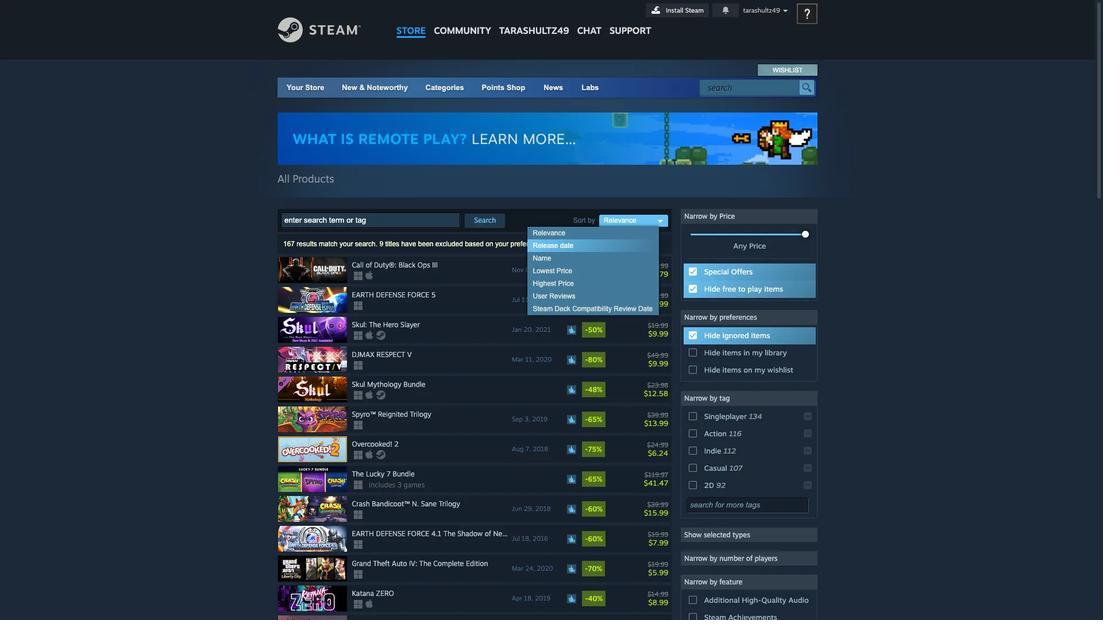 Task type: vqa. For each thing, say whether or not it's contained in the screenshot.


Task type: locate. For each thing, give the bounding box(es) containing it.
2 $59.99 from the top
[[648, 292, 669, 300]]

1 vertical spatial 2019
[[532, 416, 548, 424]]

by for narrow by preferences
[[710, 313, 718, 322]]

on right 'based'
[[486, 240, 493, 248]]

$39.99 for $13.99
[[648, 411, 669, 419]]

1 narrow from the top
[[685, 212, 708, 221]]

-70% for $5.99
[[585, 565, 602, 574]]

$59.99 up date
[[648, 292, 669, 300]]

40%
[[588, 595, 603, 604]]

$9.99 inside the $49.99 $9.99
[[649, 359, 669, 368]]

-40%
[[585, 595, 603, 604]]

hide down narrow by preferences at the right bottom of page
[[704, 331, 721, 340]]

relevance up the release
[[533, 229, 566, 237]]

3 hide from the top
[[704, 348, 721, 358]]

1 vertical spatial $19.99
[[648, 531, 669, 539]]

1 horizontal spatial relevance
[[604, 217, 637, 225]]

5 - from the top
[[585, 416, 588, 424]]

$19.99 down $7.99
[[648, 561, 669, 569]]

2 $39.99 from the top
[[648, 501, 669, 509]]

force left 4.1
[[408, 530, 429, 539]]

$59.99 inside $59.99 $19.79
[[648, 262, 669, 270]]

products
[[293, 172, 334, 185]]

-70% for $17.99
[[585, 296, 602, 305]]

11, for $17.99
[[522, 296, 531, 304]]

by for sort by
[[588, 217, 595, 225]]

by left "feature"
[[710, 578, 718, 587]]

your right 'based'
[[495, 240, 509, 248]]

price right any at the right top of the page
[[749, 241, 766, 251]]

0 vertical spatial force
[[408, 291, 429, 299]]

1 -60% from the top
[[585, 505, 603, 514]]

bundle right mythology
[[404, 381, 426, 389]]

trilogy right reignited
[[410, 410, 431, 419]]

0 vertical spatial $9.99
[[649, 329, 669, 338]]

$39.99 down $41.47
[[648, 501, 669, 509]]

0 horizontal spatial on
[[486, 240, 493, 248]]

mar down 'jan'
[[512, 356, 524, 364]]

of right 'shadow'
[[485, 530, 491, 539]]

overcooked! 2
[[352, 440, 399, 449]]

jul left 'user' at the top
[[512, 296, 520, 304]]

18, right "apr"
[[524, 595, 533, 603]]

user reviews link
[[527, 290, 659, 303]]

new
[[342, 83, 357, 92], [493, 530, 508, 539]]

overcooked!
[[352, 440, 392, 449]]

lowest price link
[[527, 265, 659, 278]]

by right sort
[[588, 217, 595, 225]]

11, for $9.99
[[525, 356, 534, 364]]

of left players
[[746, 555, 753, 563]]

excluded
[[436, 240, 463, 248]]

1 vertical spatial 60%
[[588, 535, 603, 544]]

5 narrow from the top
[[685, 578, 708, 587]]

price up reviews
[[558, 280, 574, 288]]

112
[[724, 447, 736, 456]]

earth up grand
[[352, 530, 374, 539]]

- for $119.97 $41.47
[[585, 475, 588, 484]]

0 vertical spatial defense
[[376, 291, 406, 299]]

by left tag
[[710, 394, 718, 403]]

1 vertical spatial 65%
[[588, 475, 603, 484]]

$19.99 for $5.99
[[648, 561, 669, 569]]

complete
[[433, 560, 464, 568]]

$49.99
[[648, 352, 669, 360]]

search text field
[[708, 80, 797, 95]]

$9.99 for -50%
[[649, 329, 669, 338]]

7 - from the top
[[585, 475, 588, 484]]

92
[[717, 481, 726, 490]]

2018 right 29, on the left of page
[[536, 505, 551, 513]]

news link
[[535, 78, 573, 98]]

casual 107
[[704, 464, 743, 473]]

65% for $13.99
[[588, 416, 603, 424]]

noteworthy
[[367, 83, 408, 92]]

casual
[[704, 464, 727, 473]]

my left wishlist
[[755, 366, 766, 375]]

$19.99 $7.99
[[648, 531, 669, 547]]

v
[[407, 351, 412, 359]]

play
[[748, 285, 762, 294]]

$59.99 inside $59.99 $17.99
[[648, 292, 669, 300]]

2018 right 7,
[[533, 445, 548, 454]]

relevance link
[[599, 215, 668, 227], [527, 227, 659, 240]]

price
[[720, 212, 735, 221], [749, 241, 766, 251], [557, 267, 573, 275], [558, 280, 574, 288]]

reviews
[[550, 293, 576, 301]]

points shop link
[[473, 78, 535, 98]]

tarashultz49 inside tarashultz49 link
[[499, 25, 569, 36]]

$49.99 $9.99
[[648, 352, 669, 368]]

0 vertical spatial new
[[342, 83, 357, 92]]

- down "-80%"
[[585, 386, 588, 394]]

$19.99
[[648, 322, 669, 330], [648, 531, 669, 539], [648, 561, 669, 569]]

earth for $17.99
[[352, 291, 374, 299]]

jun
[[512, 505, 522, 513]]

1 $39.99 from the top
[[648, 411, 669, 419]]

release date link
[[527, 240, 659, 252]]

- up compatibility
[[585, 296, 588, 305]]

$6.24
[[648, 449, 669, 458]]

store link
[[393, 0, 430, 42]]

-65% down -75%
[[585, 475, 603, 484]]

2 narrow from the top
[[685, 313, 708, 322]]

6 - from the top
[[585, 445, 588, 454]]

65% down the 75%
[[588, 475, 603, 484]]

0 horizontal spatial relevance
[[533, 229, 566, 237]]

0 vertical spatial on
[[486, 240, 493, 248]]

None text field
[[281, 213, 460, 228]]

7,
[[526, 445, 531, 454]]

0 vertical spatial $39.99
[[648, 411, 669, 419]]

0 vertical spatial $19.99
[[648, 322, 669, 330]]

1 your from the left
[[340, 240, 353, 248]]

1 vertical spatial mar
[[512, 565, 524, 573]]

price right lowest
[[557, 267, 573, 275]]

hide items in my library
[[704, 348, 787, 358]]

$119.97
[[645, 471, 669, 479]]

0 horizontal spatial your
[[340, 240, 353, 248]]

0 vertical spatial relevance
[[604, 217, 637, 225]]

11, left 'user' at the top
[[522, 296, 531, 304]]

0 horizontal spatial tarashultz49
[[499, 25, 569, 36]]

skul:
[[352, 321, 367, 329]]

1 force from the top
[[408, 291, 429, 299]]

by for narrow by price
[[710, 212, 718, 221]]

skul: the hero slayer
[[352, 321, 420, 329]]

65% down 48%
[[588, 416, 603, 424]]

2 65% from the top
[[588, 475, 603, 484]]

- down -75%
[[585, 475, 588, 484]]

mar for $5.99
[[512, 565, 524, 573]]

None text field
[[687, 498, 809, 513]]

2019 for $17.99
[[532, 296, 548, 304]]

categories link
[[426, 83, 464, 92]]

by left number
[[710, 555, 718, 563]]

1 vertical spatial steam
[[533, 305, 553, 313]]

- for $19.99 $5.99
[[585, 565, 588, 574]]

$9.99 up $49.99
[[649, 329, 669, 338]]

- up -48%
[[585, 356, 588, 364]]

0 vertical spatial 70%
[[588, 296, 602, 305]]

0 horizontal spatial new
[[342, 83, 357, 92]]

2019 down highest
[[532, 296, 548, 304]]

sort by
[[573, 217, 595, 225]]

65%
[[588, 416, 603, 424], [588, 475, 603, 484]]

your right match
[[340, 240, 353, 248]]

1 vertical spatial $9.99
[[649, 359, 669, 368]]

2 defense from the top
[[376, 530, 406, 539]]

new left the despair
[[493, 530, 508, 539]]

$39.99 inside $39.99 $15.99
[[648, 501, 669, 509]]

$9.99 up $23.98
[[649, 359, 669, 368]]

2019 right "apr"
[[535, 595, 551, 603]]

new left &
[[342, 83, 357, 92]]

1 vertical spatial -60%
[[585, 535, 603, 544]]

$59.99 $19.79
[[645, 262, 669, 279]]

0 horizontal spatial of
[[366, 261, 372, 270]]

1 vertical spatial trilogy
[[439, 500, 460, 509]]

1 70% from the top
[[588, 296, 602, 305]]

8 - from the top
[[585, 505, 588, 514]]

2 - from the top
[[585, 326, 588, 335]]

2 $9.99 from the top
[[649, 359, 669, 368]]

70% for $5.99
[[588, 565, 602, 574]]

65% for $41.47
[[588, 475, 603, 484]]

the right iv:
[[419, 560, 431, 568]]

2 -60% from the top
[[585, 535, 603, 544]]

0 vertical spatial bundle
[[404, 381, 426, 389]]

70% for $17.99
[[588, 296, 602, 305]]

1 earth from the top
[[352, 291, 374, 299]]

0 vertical spatial 11,
[[522, 296, 531, 304]]

9
[[380, 240, 383, 248]]

0 vertical spatial steam
[[685, 6, 704, 14]]

trilogy right sane
[[439, 500, 460, 509]]

2 horizontal spatial of
[[746, 555, 753, 563]]

hide down hide ignored items
[[704, 348, 721, 358]]

2020 for $5.99
[[537, 565, 553, 573]]

5
[[431, 291, 436, 299]]

1 vertical spatial 2020
[[537, 565, 553, 573]]

3
[[398, 481, 402, 490]]

high-
[[742, 596, 762, 605]]

70% up compatibility
[[588, 296, 602, 305]]

$39.99 for $15.99
[[648, 501, 669, 509]]

shadow
[[458, 530, 483, 539]]

- right 2016
[[585, 535, 588, 544]]

2020 right 24,
[[537, 565, 553, 573]]

$19.99 down date
[[648, 322, 669, 330]]

$59.99 up $59.99 $17.99
[[648, 262, 669, 270]]

4 hide from the top
[[704, 366, 721, 375]]

been
[[418, 240, 434, 248]]

1 horizontal spatial new
[[493, 530, 508, 539]]

special
[[704, 267, 729, 276]]

0 horizontal spatial trilogy
[[410, 410, 431, 419]]

1 vertical spatial 2018
[[536, 505, 551, 513]]

10 - from the top
[[585, 565, 588, 574]]

$9.99 inside the $19.99 $9.99
[[649, 329, 669, 338]]

defense down "bandicoot™"
[[376, 530, 406, 539]]

auto
[[392, 560, 407, 568]]

2 jul from the top
[[512, 535, 520, 543]]

hide for hide ignored items
[[704, 331, 721, 340]]

2 -70% from the top
[[585, 565, 602, 574]]

$39.99 inside $39.99 $13.99
[[648, 411, 669, 419]]

hide left free on the top of the page
[[704, 285, 721, 294]]

0 vertical spatial earth
[[352, 291, 374, 299]]

0 vertical spatial -70%
[[585, 296, 602, 305]]

- right aug 7, 2018
[[585, 445, 588, 454]]

1 vertical spatial 18,
[[524, 595, 533, 603]]

1 vertical spatial defense
[[376, 530, 406, 539]]

1 vertical spatial -65%
[[585, 475, 603, 484]]

0 vertical spatial 65%
[[588, 416, 603, 424]]

katana
[[352, 590, 374, 598]]

nov 6, 2015
[[512, 266, 549, 274]]

narrow by price
[[685, 212, 735, 221]]

1 vertical spatial relevance
[[533, 229, 566, 237]]

1 hide from the top
[[704, 285, 721, 294]]

11,
[[522, 296, 531, 304], [525, 356, 534, 364]]

134
[[749, 412, 762, 421]]

-75%
[[585, 445, 602, 454]]

steam right install
[[685, 6, 704, 14]]

0 vertical spatial -60%
[[585, 505, 603, 514]]

2019 for $13.99
[[532, 416, 548, 424]]

narrow by tag
[[685, 394, 730, 403]]

1 vertical spatial force
[[408, 530, 429, 539]]

-60% for $15.99
[[585, 505, 603, 514]]

items right play
[[764, 285, 783, 294]]

points shop
[[482, 83, 525, 92]]

1 vertical spatial of
[[485, 530, 491, 539]]

hide for hide free to play items
[[704, 285, 721, 294]]

4 - from the top
[[585, 386, 588, 394]]

of right call
[[366, 261, 372, 270]]

11 - from the top
[[585, 595, 588, 604]]

2 force from the top
[[408, 530, 429, 539]]

$19.99 for $7.99
[[648, 531, 669, 539]]

1 60% from the top
[[588, 505, 603, 514]]

1 jul from the top
[[512, 296, 520, 304]]

$39.99 down $12.58
[[648, 411, 669, 419]]

-65% down -48%
[[585, 416, 603, 424]]

2 hide from the top
[[704, 331, 721, 340]]

- up -75%
[[585, 416, 588, 424]]

results
[[297, 240, 317, 248]]

$24.99 $6.24
[[647, 441, 669, 458]]

3 $19.99 from the top
[[648, 561, 669, 569]]

70% up 40%
[[588, 565, 602, 574]]

1 vertical spatial on
[[744, 366, 753, 375]]

earth up skul:
[[352, 291, 374, 299]]

2 vertical spatial $19.99
[[648, 561, 669, 569]]

9 - from the top
[[585, 535, 588, 544]]

1 defense from the top
[[376, 291, 406, 299]]

price up any at the right top of the page
[[720, 212, 735, 221]]

0 vertical spatial jul
[[512, 296, 520, 304]]

2 60% from the top
[[588, 535, 603, 544]]

on down in
[[744, 366, 753, 375]]

1 - from the top
[[585, 296, 588, 305]]

2020 down "2021"
[[536, 356, 552, 364]]

1 vertical spatial $39.99
[[648, 501, 669, 509]]

0 vertical spatial $59.99
[[648, 262, 669, 270]]

-70% up compatibility
[[585, 296, 602, 305]]

- down compatibility
[[585, 326, 588, 335]]

hide up narrow by tag
[[704, 366, 721, 375]]

1 $59.99 from the top
[[648, 262, 669, 270]]

relevance right sort by
[[604, 217, 637, 225]]

-65% for $13.99
[[585, 416, 603, 424]]

new & noteworthy link
[[342, 83, 408, 92]]

bandicoot™
[[372, 500, 410, 509]]

- right apr 18, 2019
[[585, 595, 588, 604]]

jul left 2016
[[512, 535, 520, 543]]

1 vertical spatial tarashultz49
[[499, 25, 569, 36]]

relevance inside relevance release date name lowest price highest price user reviews steam deck compatibility review date
[[533, 229, 566, 237]]

2 earth from the top
[[352, 530, 374, 539]]

items left in
[[723, 348, 742, 358]]

my right in
[[752, 348, 763, 358]]

18,
[[522, 535, 531, 543], [524, 595, 533, 603]]

- for $23.98 $12.58
[[585, 386, 588, 394]]

- up the -40%
[[585, 565, 588, 574]]

0 vertical spatial 2020
[[536, 356, 552, 364]]

defense up hero
[[376, 291, 406, 299]]

2019 right '3,'
[[532, 416, 548, 424]]

0 vertical spatial 2018
[[533, 445, 548, 454]]

your
[[340, 240, 353, 248], [495, 240, 509, 248]]

mar for $9.99
[[512, 356, 524, 364]]

11, down 20,
[[525, 356, 534, 364]]

18, left 2016
[[522, 535, 531, 543]]

mar left 24,
[[512, 565, 524, 573]]

ops
[[418, 261, 430, 270]]

0 vertical spatial 2019
[[532, 296, 548, 304]]

-
[[585, 296, 588, 305], [585, 326, 588, 335], [585, 356, 588, 364], [585, 386, 588, 394], [585, 416, 588, 424], [585, 445, 588, 454], [585, 475, 588, 484], [585, 505, 588, 514], [585, 535, 588, 544], [585, 565, 588, 574], [585, 595, 588, 604]]

tag
[[720, 394, 730, 403]]

bundle up 3
[[393, 470, 415, 479]]

titles
[[385, 240, 399, 248]]

by up special
[[710, 212, 718, 221]]

0 vertical spatial 60%
[[588, 505, 603, 514]]

nov
[[512, 266, 524, 274]]

$19.99 down $15.99
[[648, 531, 669, 539]]

0 vertical spatial mar
[[512, 356, 524, 364]]

1 vertical spatial -70%
[[585, 565, 602, 574]]

0 vertical spatial my
[[752, 348, 763, 358]]

2 vertical spatial of
[[746, 555, 753, 563]]

by for narrow by feature
[[710, 578, 718, 587]]

-70% up the -40%
[[585, 565, 602, 574]]

store
[[397, 25, 426, 36]]

relevance
[[604, 217, 637, 225], [533, 229, 566, 237]]

games
[[404, 481, 425, 490]]

bundle
[[404, 381, 426, 389], [393, 470, 415, 479]]

1 mar from the top
[[512, 356, 524, 364]]

3 - from the top
[[585, 356, 588, 364]]

1 vertical spatial my
[[755, 366, 766, 375]]

store
[[305, 83, 324, 92]]

2 $19.99 from the top
[[648, 531, 669, 539]]

1 vertical spatial $59.99
[[648, 292, 669, 300]]

relevance for relevance
[[604, 217, 637, 225]]

1 vertical spatial bundle
[[393, 470, 415, 479]]

2 mar from the top
[[512, 565, 524, 573]]

0 vertical spatial -65%
[[585, 416, 603, 424]]

1 -70% from the top
[[585, 296, 602, 305]]

1 horizontal spatial steam
[[685, 6, 704, 14]]

$39.99 $15.99
[[644, 501, 669, 518]]

1 horizontal spatial trilogy
[[439, 500, 460, 509]]

steam down 'user' at the top
[[533, 305, 553, 313]]

1 $19.99 from the top
[[648, 322, 669, 330]]

2 vertical spatial 2019
[[535, 595, 551, 603]]

1 vertical spatial 11,
[[525, 356, 534, 364]]

lowest
[[533, 267, 555, 275]]

-65% for $41.47
[[585, 475, 603, 484]]

force for $17.99
[[408, 291, 429, 299]]

1 vertical spatial earth
[[352, 530, 374, 539]]

2 70% from the top
[[588, 565, 602, 574]]

jul 18, 2016
[[512, 535, 548, 543]]

relevance link down sort by
[[527, 227, 659, 240]]

2 -65% from the top
[[585, 475, 603, 484]]

1 vertical spatial 70%
[[588, 565, 602, 574]]

1 65% from the top
[[588, 416, 603, 424]]

release
[[533, 242, 558, 250]]

0 vertical spatial tarashultz49
[[743, 6, 780, 14]]

0 vertical spatial 18,
[[522, 535, 531, 543]]

force left 5
[[408, 291, 429, 299]]

1 horizontal spatial your
[[495, 240, 509, 248]]

steam inside relevance release date name lowest price highest price user reviews steam deck compatibility review date
[[533, 305, 553, 313]]

audio
[[789, 596, 809, 605]]

1 $9.99 from the top
[[649, 329, 669, 338]]

by left preferences
[[710, 313, 718, 322]]

1 -65% from the top
[[585, 416, 603, 424]]

aug
[[512, 445, 524, 454]]

compatibility
[[573, 305, 612, 313]]

lucky
[[366, 470, 385, 479]]

0 horizontal spatial steam
[[533, 305, 553, 313]]

relevance link up release date link in the top of the page
[[599, 215, 668, 227]]

- right jun 29, 2018
[[585, 505, 588, 514]]

1 vertical spatial jul
[[512, 535, 520, 543]]

singleplayer
[[704, 412, 747, 421]]



Task type: describe. For each thing, give the bounding box(es) containing it.
by for narrow by tag
[[710, 394, 718, 403]]

number
[[720, 555, 745, 563]]

my for on
[[755, 366, 766, 375]]

- for $49.99 $9.99
[[585, 356, 588, 364]]

by for narrow by number of players
[[710, 555, 718, 563]]

$19.99 $9.99
[[648, 322, 669, 338]]

categories
[[426, 83, 464, 92]]

18, for $8.99
[[524, 595, 533, 603]]

- for $39.99 $15.99
[[585, 505, 588, 514]]

$59.99 for $17.99
[[648, 292, 669, 300]]

edition
[[466, 560, 488, 568]]

3 narrow from the top
[[685, 394, 708, 403]]

free
[[723, 285, 736, 294]]

have
[[401, 240, 416, 248]]

- for $39.99 $13.99
[[585, 416, 588, 424]]

based
[[465, 240, 484, 248]]

-80%
[[585, 356, 603, 364]]

respect
[[377, 351, 405, 359]]

2018 for $6.24
[[533, 445, 548, 454]]

slayer
[[401, 321, 420, 329]]

hide free to play items
[[704, 285, 783, 294]]

$23.98 $12.58
[[644, 381, 669, 398]]

call
[[352, 261, 364, 270]]

60% for $7.99
[[588, 535, 603, 544]]

install steam link
[[646, 3, 709, 17]]

jul for $7.99
[[512, 535, 520, 543]]

mythology
[[367, 381, 402, 389]]

search button
[[465, 214, 505, 228]]

skul
[[352, 381, 365, 389]]

sane
[[421, 500, 437, 509]]

sep 3, 2019
[[512, 416, 548, 424]]

force for $7.99
[[408, 530, 429, 539]]

$59.99 for $19.79
[[648, 262, 669, 270]]

the left lucky
[[352, 470, 364, 479]]

60% for $15.99
[[588, 505, 603, 514]]

2018 for $15.99
[[536, 505, 551, 513]]

hide for hide items in my library
[[704, 348, 721, 358]]

1 horizontal spatial on
[[744, 366, 753, 375]]

library
[[765, 348, 787, 358]]

1 horizontal spatial tarashultz49
[[743, 6, 780, 14]]

116
[[729, 429, 742, 439]]

narrow for any
[[685, 212, 708, 221]]

theft
[[373, 560, 390, 568]]

search.
[[355, 240, 378, 248]]

jan
[[512, 326, 522, 334]]

name
[[533, 255, 551, 263]]

items up hide items in my library
[[751, 331, 770, 340]]

iii
[[432, 261, 438, 270]]

the right 4.1
[[444, 530, 456, 539]]

&
[[359, 83, 365, 92]]

- for $24.99 $6.24
[[585, 445, 588, 454]]

narrow for hide
[[685, 313, 708, 322]]

any price
[[734, 241, 766, 251]]

hero
[[383, 321, 399, 329]]

2 your from the left
[[495, 240, 509, 248]]

zero
[[376, 590, 394, 598]]

the right skul:
[[369, 321, 381, 329]]

show
[[685, 531, 702, 540]]

$19.99 $5.99
[[648, 561, 669, 577]]

$12.58
[[644, 389, 669, 398]]

7
[[387, 470, 391, 479]]

$13.99
[[644, 419, 669, 428]]

steam deck compatibility review date link
[[527, 303, 659, 316]]

2020 for $9.99
[[536, 356, 552, 364]]

spyro™ reignited trilogy
[[352, 410, 431, 419]]

$19.99 for $9.99
[[648, 322, 669, 330]]

earth for $7.99
[[352, 530, 374, 539]]

24,
[[525, 565, 535, 573]]

- for $59.99 $17.99
[[585, 296, 588, 305]]

1 vertical spatial new
[[493, 530, 508, 539]]

jul for $17.99
[[512, 296, 520, 304]]

wishlist
[[773, 67, 803, 74]]

167
[[283, 240, 295, 248]]

the lucky 7 bundle
[[352, 470, 415, 479]]

wishlist
[[768, 366, 794, 375]]

show selected types
[[685, 531, 751, 540]]

0 vertical spatial of
[[366, 261, 372, 270]]

search
[[474, 216, 496, 225]]

narrow for additional
[[685, 578, 708, 587]]

hide items on my wishlist
[[704, 366, 794, 375]]

$59.99 $17.99
[[645, 292, 669, 308]]

0 vertical spatial trilogy
[[410, 410, 431, 419]]

djmax
[[352, 351, 375, 359]]

- for $14.99 $8.99
[[585, 595, 588, 604]]

$19.79
[[645, 269, 669, 279]]

skul mythology bundle
[[352, 381, 426, 389]]

support
[[610, 25, 652, 36]]

$14.99
[[648, 591, 669, 599]]

highest price link
[[527, 278, 659, 290]]

chat link
[[573, 0, 606, 39]]

18, for $7.99
[[522, 535, 531, 543]]

labs link
[[573, 78, 608, 98]]

$39.99 $13.99
[[644, 411, 669, 428]]

in
[[744, 348, 750, 358]]

black
[[399, 261, 416, 270]]

- for $19.99 $9.99
[[585, 326, 588, 335]]

earth defense force 5
[[352, 291, 436, 299]]

special offers
[[704, 267, 753, 276]]

action
[[704, 429, 727, 439]]

my for in
[[752, 348, 763, 358]]

75%
[[588, 445, 602, 454]]

items down hide items in my library
[[723, 366, 742, 375]]

-60% for $7.99
[[585, 535, 603, 544]]

$8.99
[[649, 598, 669, 607]]

includes 3 games
[[369, 481, 425, 490]]

$15.99
[[644, 508, 669, 518]]

install steam
[[666, 6, 704, 14]]

date
[[638, 305, 653, 313]]

$14.99 $8.99
[[648, 591, 669, 607]]

- for $19.99 $7.99
[[585, 535, 588, 544]]

$119.97 $41.47
[[644, 471, 669, 488]]

defense for $17.99
[[376, 291, 406, 299]]

types
[[733, 531, 751, 540]]

apr
[[512, 595, 522, 603]]

$9.99 for -80%
[[649, 359, 669, 368]]

iv:
[[409, 560, 417, 568]]

hide for hide items on my wishlist
[[704, 366, 721, 375]]

aug 7, 2018
[[512, 445, 548, 454]]

defense for $7.99
[[376, 530, 406, 539]]

2019 for $8.99
[[535, 595, 551, 603]]

chat
[[577, 25, 602, 36]]

reignited
[[378, 410, 408, 419]]

your
[[287, 83, 303, 92]]

deck
[[555, 305, 571, 313]]

labs
[[582, 83, 599, 92]]

narrow by number of players
[[685, 555, 778, 563]]

despair
[[510, 530, 534, 539]]

relevance for relevance release date name lowest price highest price user reviews steam deck compatibility review date
[[533, 229, 566, 237]]

jun 29, 2018
[[512, 505, 551, 513]]

name link
[[527, 252, 659, 265]]

4.1
[[431, 530, 442, 539]]

1 horizontal spatial of
[[485, 530, 491, 539]]

selected
[[704, 531, 731, 540]]

4 narrow from the top
[[685, 555, 708, 563]]

indie 112
[[704, 447, 736, 456]]



